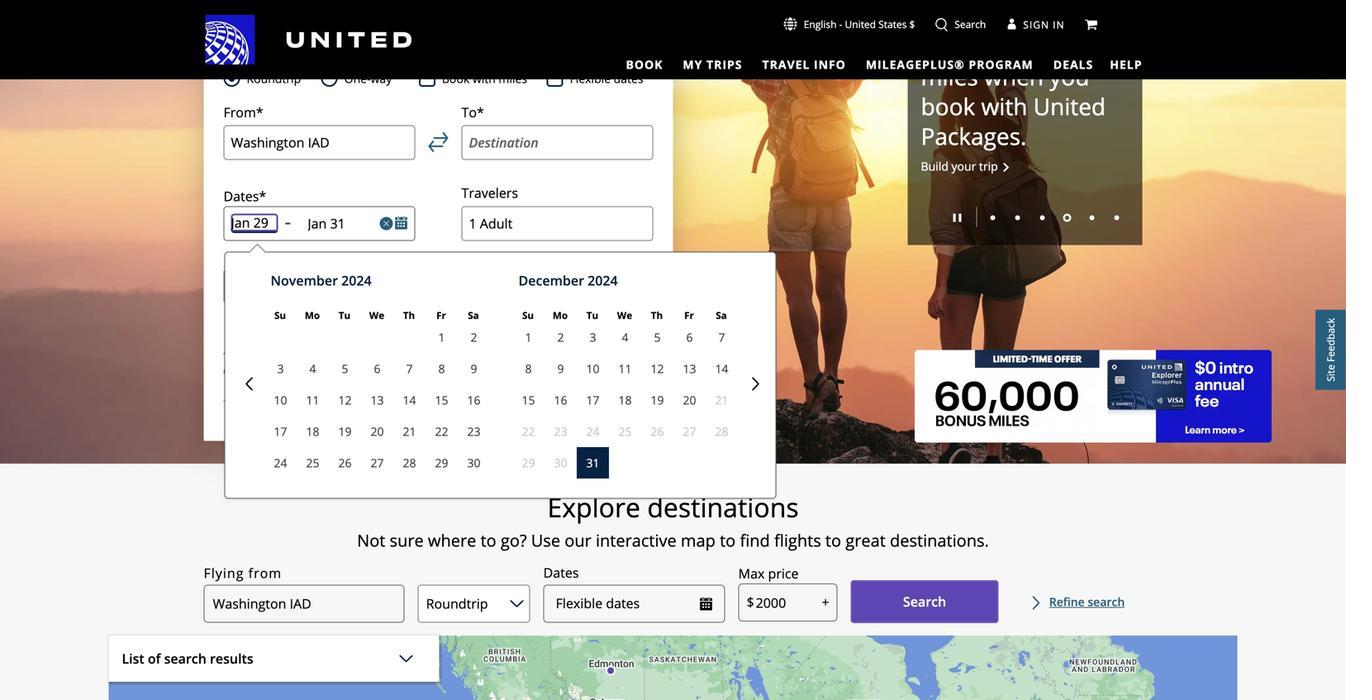 Task type: describe. For each thing, give the bounding box(es) containing it.
17 for the left 17 button
[[274, 424, 287, 439]]

book
[[626, 57, 663, 72]]

up
[[1020, 20, 1035, 33]]

book link
[[623, 57, 667, 74]]

trips
[[707, 57, 743, 72]]

0 horizontal spatial 21 button
[[393, 416, 426, 447]]

1 button for december 2024
[[512, 322, 545, 353]]

6 for the rightmost the 6 button
[[686, 330, 693, 345]]

where
[[428, 529, 476, 552]]

0 horizontal spatial 26
[[338, 455, 352, 471]]

heading level 2 check flight status tab
[[321, 0, 439, 7]]

2 button for november 2024
[[458, 322, 490, 353]]

travel
[[763, 57, 810, 72]]

price
[[768, 565, 799, 582]]

map
[[681, 529, 716, 552]]

and inside advanced search (certificates, multi-city and upgrades)
[[329, 364, 346, 377]]

0 horizontal spatial 25 button
[[297, 447, 329, 479]]

in
[[1053, 18, 1065, 31]]

0 horizontal spatial $
[[747, 593, 755, 611]]

19 for rightmost 19 button
[[651, 392, 664, 408]]

0 horizontal spatial 18 button
[[297, 416, 329, 447]]

2 15 button from the left
[[512, 384, 545, 416]]

go?
[[501, 529, 527, 552]]

december
[[519, 272, 584, 289]]

1 vertical spatial 5
[[342, 361, 348, 377]]

0 vertical spatial 24
[[586, 424, 600, 439]]

1,000
[[965, 31, 1024, 62]]

trip
[[979, 158, 998, 174]]

1 we from the left
[[369, 309, 384, 322]]

from
[[249, 564, 282, 582]]

hotel
[[401, 28, 433, 41]]

pause image
[[953, 214, 962, 222]]

tab list up hotel
[[321, 0, 556, 7]]

one way flight search element
[[338, 69, 392, 88]]

reverse origin and destination image
[[429, 132, 448, 152]]

my trips link
[[680, 57, 746, 74]]

13 for left the "13" button
[[371, 392, 384, 408]]

bag rules and fees for optional services
[[224, 388, 405, 402]]

fees
[[289, 388, 309, 402]]

flights inside button
[[556, 336, 596, 354]]

1 vertical spatial 11
[[306, 392, 319, 408]]

2 29 button from the left
[[512, 447, 545, 479]]

adult
[[480, 214, 513, 232]]

november
[[271, 272, 338, 289]]

mileageplus® program link
[[863, 57, 1037, 74]]

1 horizontal spatial 28
[[715, 424, 729, 439]]

advanced search link
[[224, 340, 340, 360]]

10 for leftmost 10 button
[[274, 392, 287, 408]]

1 horizontal spatial 19 button
[[641, 384, 674, 416]]

travel
[[560, 390, 597, 408]]

1 to from the left
[[481, 529, 497, 552]]

3 to from the left
[[826, 529, 842, 552]]

upgrades)
[[349, 364, 395, 377]]

you
[[1050, 61, 1090, 92]]

2 mo from the left
[[553, 309, 568, 322]]

explore destinations element
[[109, 489, 1238, 525]]

2024 for november 2024
[[341, 272, 372, 289]]

1 horizontal spatial 12 button
[[641, 353, 674, 384]]

0 horizontal spatial 20 button
[[361, 416, 393, 447]]

with inside book with miles element
[[473, 71, 496, 86]]

sign in button
[[1007, 17, 1065, 33]]

$ inside button
[[910, 17, 915, 31]]

fees for optional services link
[[289, 386, 405, 405]]

0 horizontal spatial 3 button
[[265, 353, 297, 384]]

search link
[[935, 17, 986, 31]]

find
[[740, 529, 770, 552]]

0 horizontal spatial miles
[[499, 71, 527, 86]]

united logo link to homepage image
[[205, 15, 412, 64]]

deals
[[1054, 57, 1094, 72]]

refine search link
[[1012, 583, 1143, 620]]

0 horizontal spatial 12 button
[[329, 384, 361, 416]]

1 horizontal spatial 4
[[622, 330, 629, 345]]

14 for the leftmost the 14 button
[[403, 392, 416, 408]]

carousel buttons element
[[921, 201, 1130, 232]]

0 horizontal spatial 28 button
[[393, 447, 426, 479]]

1 horizontal spatial 3 button
[[577, 322, 609, 353]]

1 15 button from the left
[[426, 384, 458, 416]]

1 horizontal spatial 28 button
[[706, 416, 738, 447]]

build
[[921, 158, 949, 174]]

find your travel credits
[[496, 390, 644, 408]]

2 9 button from the left
[[545, 353, 577, 384]]

slide 5 of 6 image
[[1090, 215, 1095, 220]]

(certificates,
[[224, 364, 281, 377]]

travelers
[[462, 184, 518, 202]]

17 for right 17 button
[[586, 392, 600, 408]]

of
[[148, 650, 161, 667]]

miles inside time to bundle up get 1,000 bonus miles when you book with united packages. build your trip
[[921, 61, 979, 92]]

0 horizontal spatial and
[[269, 388, 287, 402]]

1 horizontal spatial 13 button
[[674, 353, 706, 384]]

0 horizontal spatial 4 button
[[297, 353, 329, 384]]

1 horizontal spatial 7 button
[[706, 322, 738, 353]]

use
[[531, 529, 560, 552]]

16 for first 16 button
[[467, 392, 481, 408]]

my
[[683, 57, 703, 72]]

0 vertical spatial 5
[[654, 330, 661, 345]]

book
[[442, 71, 470, 86]]

find for find flights
[[526, 336, 553, 354]]

way
[[371, 71, 392, 86]]

move backward to switch to the previous month. image
[[243, 377, 256, 391]]

1 30 button from the left
[[458, 447, 490, 479]]

1 horizontal spatial 4 button
[[609, 322, 641, 353]]

round trip flight search element
[[240, 69, 301, 88]]

0 horizontal spatial 19 button
[[329, 416, 361, 447]]

0 vertical spatial 11
[[619, 361, 632, 377]]

0 horizontal spatial 11 button
[[297, 384, 329, 416]]

19 for the leftmost 19 button
[[338, 424, 352, 439]]

23 for 1st 23 button from the left
[[467, 424, 481, 439]]

16 for first 16 button from the right
[[554, 392, 567, 408]]

info
[[814, 57, 846, 72]]

1 horizontal spatial 11 button
[[609, 353, 641, 384]]

1 horizontal spatial 10 button
[[577, 353, 609, 384]]

slide 6 of 6 image
[[1115, 215, 1120, 220]]

1 horizontal spatial 5 button
[[641, 322, 674, 353]]

1 16 button from the left
[[458, 384, 490, 416]]

your inside button
[[527, 390, 556, 408]]

find your travel credits button
[[461, 378, 659, 421]]

1 horizontal spatial 20 button
[[674, 384, 706, 416]]

november 2024
[[271, 272, 372, 289]]

max price
[[739, 565, 799, 582]]

from*
[[224, 103, 263, 121]]

2 22 from the left
[[522, 424, 535, 439]]

-
[[839, 17, 843, 31]]

14 for the right the 14 button
[[715, 361, 729, 377]]

flights inside explore destinations not sure where to go? use our interactive map to find flights to great destinations.
[[775, 529, 821, 552]]

27 for the rightmost '27' button
[[683, 424, 696, 439]]

1 for november 2024
[[439, 330, 445, 345]]

flight
[[246, 28, 279, 41]]

credits
[[600, 390, 644, 408]]

great
[[846, 529, 886, 552]]

2 8 button from the left
[[512, 353, 545, 384]]

dates*
[[224, 187, 266, 205]]

help
[[1110, 57, 1143, 72]]

destinations
[[647, 489, 799, 525]]

18 for rightmost 18 button
[[619, 392, 632, 408]]

search for refine
[[1088, 594, 1125, 610]]

1 horizontal spatial 14 button
[[706, 353, 738, 384]]

2 for december 2024
[[558, 330, 564, 345]]

united inside time to bundle up get 1,000 bonus miles when you book with united packages. build your trip
[[1034, 91, 1106, 122]]

my trips
[[683, 57, 743, 72]]

rules
[[244, 388, 266, 402]]

roundtrip
[[247, 71, 301, 86]]

united inside english - united states $ button
[[845, 17, 876, 31]]

30 for 2nd 30 button from the right
[[467, 455, 481, 471]]

list of search results
[[122, 650, 253, 667]]

services
[[368, 388, 405, 402]]

1 22 button from the left
[[426, 416, 458, 447]]

sure
[[390, 529, 424, 552]]

3 for the left 3 button
[[277, 361, 284, 377]]

2 23 button from the left
[[545, 416, 577, 447]]

with inside time to bundle up get 1,000 bonus miles when you book with united packages. build your trip
[[982, 91, 1028, 122]]

0 horizontal spatial 10 button
[[265, 384, 297, 416]]

move forward to switch to the next month. image
[[749, 377, 763, 391]]

time to bundle up get 1,000 bonus miles when you book with united packages. build your trip
[[921, 20, 1106, 174]]

book with miles
[[442, 71, 527, 86]]

mileageplus® program
[[866, 57, 1034, 72]]

Return text field
[[308, 215, 372, 232]]

2 for november 2024
[[471, 330, 477, 345]]

1 horizontal spatial 26 button
[[641, 416, 674, 447]]

1 horizontal spatial 21 button
[[706, 384, 738, 416]]

0 horizontal spatial 6 button
[[361, 353, 393, 384]]

1 button for november 2024
[[426, 322, 458, 353]]

1 adult
[[469, 214, 513, 232]]

find flights
[[526, 336, 596, 354]]

1 adult button
[[462, 206, 653, 241]]

advanced
[[224, 341, 284, 358]]

2 30 button from the left
[[545, 447, 577, 479]]

view cart, click to view list of recently searched saved trips. image
[[1085, 18, 1098, 31]]

english
[[804, 17, 837, 31]]

0 horizontal spatial 24 button
[[265, 447, 297, 479]]

0 horizontal spatial 5 button
[[329, 353, 361, 384]]

deals link
[[1050, 57, 1097, 74]]

states
[[879, 17, 907, 31]]

0 horizontal spatial 28
[[403, 455, 416, 471]]

6 for left the 6 button
[[374, 361, 381, 377]]

find for find your travel credits
[[496, 390, 524, 408]]

To* text field
[[462, 125, 653, 160]]

1 vertical spatial 24
[[274, 455, 287, 471]]

english - united states $
[[804, 17, 915, 31]]

25 for 25 button to the right
[[619, 424, 632, 439]]

sign in
[[1024, 18, 1065, 31]]

1 9 from the left
[[471, 361, 477, 377]]

12 for the rightmost 12 button
[[651, 361, 664, 377]]

to
[[952, 20, 967, 33]]

program
[[969, 57, 1034, 72]]

not sure where to go? use our interactive map to find flights to great destinations. element
[[109, 529, 1238, 552]]

18 for leftmost 18 button
[[306, 424, 319, 439]]

find flights button
[[462, 324, 660, 367]]

1 su from the left
[[274, 309, 286, 322]]

our
[[565, 529, 592, 552]]

dates
[[544, 564, 579, 582]]

1 22 from the left
[[435, 424, 448, 439]]

0 vertical spatial 20
[[683, 392, 696, 408]]

flying from
[[204, 564, 282, 582]]

2 to from the left
[[720, 529, 736, 552]]

flying from element
[[204, 563, 282, 583]]

help link
[[1110, 55, 1143, 73]]

flexible dates button
[[544, 585, 725, 623]]

2 22 button from the left
[[512, 416, 545, 447]]

0 horizontal spatial 20
[[371, 424, 384, 439]]

1 fr from the left
[[437, 309, 446, 322]]

30 for 2nd 30 button from left
[[554, 455, 567, 471]]

1 tu from the left
[[339, 309, 351, 322]]

31
[[586, 455, 600, 471]]

max
[[739, 565, 765, 582]]



Task type: vqa. For each thing, say whether or not it's contained in the screenshot.


Task type: locate. For each thing, give the bounding box(es) containing it.
0 horizontal spatial 15 button
[[426, 384, 458, 416]]

1 23 from the left
[[467, 424, 481, 439]]

1 horizontal spatial 2
[[558, 330, 564, 345]]

2 30 from the left
[[554, 455, 567, 471]]

26 down fees for optional services link
[[338, 455, 352, 471]]

1 vertical spatial 13
[[371, 392, 384, 408]]

0 horizontal spatial 30 button
[[458, 447, 490, 479]]

packages.
[[921, 120, 1027, 152]]

1 for december 2024
[[525, 330, 532, 345]]

1 29 button from the left
[[426, 447, 458, 479]]

2 2 from the left
[[558, 330, 564, 345]]

1 vertical spatial flexible dates
[[556, 594, 640, 612]]

2024
[[341, 272, 372, 289], [588, 272, 618, 289]]

1 vertical spatial 21
[[403, 424, 416, 439]]

4 button
[[609, 322, 641, 353], [297, 353, 329, 384]]

1 2 from the left
[[471, 330, 477, 345]]

7
[[719, 330, 725, 345], [406, 361, 413, 377]]

mo down november
[[305, 309, 320, 322]]

14 button down upgrades)
[[393, 384, 426, 416]]

3 button
[[577, 322, 609, 353], [265, 353, 297, 384]]

30 button up 'where'
[[458, 447, 490, 479]]

7 button
[[706, 322, 738, 353], [393, 353, 426, 384]]

10 button down the multi-
[[265, 384, 297, 416]]

From* text field
[[224, 125, 415, 160]]

1 horizontal spatial 27 button
[[674, 416, 706, 447]]

search button
[[851, 580, 999, 623]]

10 left the fees
[[274, 392, 287, 408]]

0 horizontal spatial 18
[[306, 424, 319, 439]]

1 29 from the left
[[435, 455, 448, 471]]

2 16 button from the left
[[545, 384, 577, 416]]

to left the find
[[720, 529, 736, 552]]

20
[[683, 392, 696, 408], [371, 424, 384, 439]]

0 horizontal spatial your
[[527, 390, 556, 408]]

8 right upgrades)
[[439, 361, 445, 377]]

1 horizontal spatial th
[[651, 309, 663, 322]]

december 2024
[[519, 272, 618, 289]]

build your trip link
[[921, 158, 1008, 174]]

21 button down services
[[393, 416, 426, 447]]

search inside advanced search (certificates, multi-city and upgrades)
[[287, 341, 328, 358]]

optional
[[327, 388, 365, 402]]

Flying from text field
[[204, 585, 405, 623]]

3 down 'december 2024'
[[590, 330, 596, 345]]

bag
[[224, 388, 241, 402]]

su
[[274, 309, 286, 322], [522, 309, 534, 322]]

20 button right "credits"
[[674, 384, 706, 416]]

25 down bag rules and fees for optional services
[[306, 455, 319, 471]]

0 horizontal spatial tu
[[339, 309, 351, 322]]

19 right "credits"
[[651, 392, 664, 408]]

5 button up "credits"
[[641, 322, 674, 353]]

and right city
[[329, 364, 346, 377]]

13 button down upgrades)
[[361, 384, 393, 416]]

navigation containing book
[[0, 14, 1347, 74]]

$
[[910, 17, 915, 31], [747, 593, 755, 611]]

14 button left move forward to switch to the next month. icon
[[706, 353, 738, 384]]

mo
[[305, 309, 320, 322], [553, 309, 568, 322]]

1 16 from the left
[[467, 392, 481, 408]]

1 vertical spatial 19
[[338, 424, 352, 439]]

0 horizontal spatial 17 button
[[265, 416, 297, 447]]

1 1 button from the left
[[426, 322, 458, 353]]

1 sa from the left
[[468, 309, 479, 322]]

29 up 'where'
[[435, 455, 448, 471]]

search right of
[[164, 650, 207, 667]]

1 horizontal spatial find
[[526, 336, 553, 354]]

1 horizontal spatial search
[[955, 17, 986, 31]]

29 left the 31 button
[[522, 455, 535, 471]]

1 horizontal spatial 23
[[554, 424, 567, 439]]

refine
[[1050, 594, 1085, 610]]

0 horizontal spatial to
[[481, 529, 497, 552]]

1 horizontal spatial and
[[329, 364, 346, 377]]

1 th from the left
[[403, 309, 415, 322]]

Departure text field
[[231, 214, 278, 233]]

28 button up the destinations
[[706, 416, 738, 447]]

1 vertical spatial 4
[[310, 361, 316, 377]]

navigation
[[0, 14, 1347, 74]]

one-
[[344, 71, 371, 86]]

18 button
[[609, 384, 641, 416], [297, 416, 329, 447]]

find left travel
[[496, 390, 524, 408]]

30
[[467, 455, 481, 471], [554, 455, 567, 471]]

search down 'destinations.'
[[903, 593, 947, 610]]

14
[[715, 361, 729, 377], [403, 392, 416, 408]]

search inside dropdown button
[[164, 650, 207, 667]]

15 button left travel
[[512, 384, 545, 416]]

11 down city
[[306, 392, 319, 408]]

17 left "credits"
[[586, 392, 600, 408]]

31 button
[[577, 447, 609, 479]]

0 horizontal spatial 11
[[306, 392, 319, 408]]

$ right states
[[910, 17, 915, 31]]

25
[[619, 424, 632, 439], [306, 455, 319, 471]]

city
[[310, 364, 326, 377]]

25 for left 25 button
[[306, 455, 319, 471]]

27 up explore destinations element
[[683, 424, 696, 439]]

when
[[985, 61, 1044, 92]]

slide 3 of 6 image
[[1040, 215, 1045, 220]]

explore
[[548, 489, 641, 525]]

united right -
[[845, 17, 876, 31]]

find
[[526, 336, 553, 354], [496, 390, 524, 408]]

1 horizontal spatial 6
[[686, 330, 693, 345]]

1 horizontal spatial 25 button
[[609, 416, 641, 447]]

we down 'december 2024'
[[617, 309, 632, 322]]

list
[[122, 650, 144, 667]]

3 down advanced search link
[[277, 361, 284, 377]]

7 for the right 7 button
[[719, 330, 725, 345]]

dates
[[614, 71, 644, 86], [606, 594, 640, 612]]

17 button up 31
[[577, 384, 609, 416]]

1 horizontal spatial 16 button
[[545, 384, 577, 416]]

27 button down services
[[361, 447, 393, 479]]

flexible dates down dates
[[556, 594, 640, 612]]

0 horizontal spatial 7 button
[[393, 353, 426, 384]]

1 vertical spatial 20
[[371, 424, 384, 439]]

1 horizontal spatial 18 button
[[609, 384, 641, 416]]

0 vertical spatial dates
[[614, 71, 644, 86]]

24 button down the fees
[[265, 447, 297, 479]]

1 vertical spatial and
[[269, 388, 287, 402]]

flexible dates inside button
[[556, 594, 640, 612]]

24 button up 31
[[577, 416, 609, 447]]

0 vertical spatial 14
[[715, 361, 729, 377]]

15 left travel
[[522, 392, 535, 408]]

0 horizontal spatial 17
[[274, 424, 287, 439]]

30 up 'where'
[[467, 455, 481, 471]]

united down the deals link
[[1034, 91, 1106, 122]]

0 horizontal spatial 12
[[338, 392, 352, 408]]

15 button
[[426, 384, 458, 416], [512, 384, 545, 416]]

calendar application
[[229, 253, 1245, 498]]

3 button up the fees
[[265, 353, 297, 384]]

dates inside flexible dates button
[[606, 594, 640, 612]]

23 button
[[458, 416, 490, 447], [545, 416, 577, 447]]

23
[[467, 424, 481, 439], [554, 424, 567, 439]]

your inside time to bundle up get 1,000 bonus miles when you book with united packages. build your trip
[[952, 158, 976, 174]]

30 button left 31
[[545, 447, 577, 479]]

7 for the left 7 button
[[406, 361, 413, 377]]

1 vertical spatial 3
[[277, 361, 284, 377]]

21
[[715, 392, 729, 408], [403, 424, 416, 439]]

10 up travel
[[586, 361, 600, 377]]

0 horizontal spatial 30
[[467, 455, 481, 471]]

21 button left move forward to switch to the next month. icon
[[706, 384, 738, 416]]

0 vertical spatial flexible dates
[[570, 71, 644, 86]]

book with miles element
[[419, 69, 547, 88]]

0 horizontal spatial 14 button
[[393, 384, 426, 416]]

1 vertical spatial search
[[903, 593, 947, 610]]

tab list up book
[[224, 19, 653, 50]]

flexible left book link
[[570, 71, 611, 86]]

4
[[622, 330, 629, 345], [310, 361, 316, 377]]

flights up travel
[[556, 336, 596, 354]]

18 button down bag rules and fees for optional services
[[297, 416, 329, 447]]

tu down 'december 2024'
[[587, 309, 599, 322]]

30 left the 31 button
[[554, 455, 567, 471]]

find up the find your travel credits button at left
[[526, 336, 553, 354]]

bonus
[[1030, 31, 1098, 62]]

5 button up optional
[[329, 353, 361, 384]]

2 su from the left
[[522, 309, 534, 322]]

th
[[403, 309, 415, 322], [651, 309, 663, 322]]

15 right services
[[435, 392, 448, 408]]

with down program at right top
[[982, 91, 1028, 122]]

28 up the destinations
[[715, 424, 729, 439]]

0 horizontal spatial 27
[[371, 455, 384, 471]]

2 button for december 2024
[[545, 322, 577, 353]]

search
[[287, 341, 328, 358], [1088, 594, 1125, 610], [164, 650, 207, 667]]

25 button down "credits"
[[609, 416, 641, 447]]

1 2024 from the left
[[341, 272, 372, 289]]

0 horizontal spatial mo
[[305, 309, 320, 322]]

with right book
[[473, 71, 496, 86]]

15 button right services
[[426, 384, 458, 416]]

19
[[651, 392, 664, 408], [338, 424, 352, 439]]

2 button
[[458, 322, 490, 353], [545, 322, 577, 353]]

0 horizontal spatial 29
[[435, 455, 448, 471]]

slide 2 of 6 image
[[1015, 215, 1020, 220]]

1 8 button from the left
[[426, 353, 458, 384]]

30 button
[[458, 447, 490, 479], [545, 447, 577, 479]]

2 fr from the left
[[685, 309, 694, 322]]

2024 for december 2024
[[588, 272, 618, 289]]

interactive
[[596, 529, 677, 552]]

0 vertical spatial 26
[[651, 424, 664, 439]]

1 horizontal spatial 10
[[586, 361, 600, 377]]

0 horizontal spatial 1
[[439, 330, 445, 345]]

24 down bag rules and fees for optional services
[[274, 455, 287, 471]]

heading level 2 check in a flight tab
[[439, 0, 556, 7]]

your left trip
[[952, 158, 976, 174]]

1 horizontal spatial 1 button
[[512, 322, 545, 353]]

20 right "credits"
[[683, 392, 696, 408]]

13 button left move forward to switch to the next month. icon
[[674, 353, 706, 384]]

slide 1 of 6 image
[[991, 215, 996, 220]]

0 horizontal spatial 1 button
[[426, 322, 458, 353]]

2 16 from the left
[[554, 392, 567, 408]]

we up upgrades)
[[369, 309, 384, 322]]

0 vertical spatial 6
[[686, 330, 693, 345]]

fr
[[437, 309, 446, 322], [685, 309, 694, 322]]

3 button down 'december 2024'
[[577, 322, 609, 353]]

to left the great
[[826, 529, 842, 552]]

2 tu from the left
[[587, 309, 599, 322]]

su down december
[[522, 309, 534, 322]]

advanced search (certificates, multi-city and upgrades)
[[224, 341, 395, 377]]

1 horizontal spatial 27
[[683, 424, 696, 439]]

multi-
[[283, 364, 310, 377]]

12 button up "credits"
[[641, 353, 674, 384]]

1 horizontal spatial sa
[[716, 309, 727, 322]]

0 vertical spatial 19
[[651, 392, 664, 408]]

0 horizontal spatial 23 button
[[458, 416, 490, 447]]

1 23 button from the left
[[458, 416, 490, 447]]

26 up explore destinations element
[[651, 424, 664, 439]]

12 for leftmost 12 button
[[338, 392, 352, 408]]

list of search results button
[[109, 636, 439, 682]]

19 down fees for optional services link
[[338, 424, 352, 439]]

travel info
[[763, 57, 846, 72]]

Max price text field
[[739, 584, 838, 622]]

tu down november 2024
[[339, 309, 351, 322]]

23 for first 23 button from the right
[[554, 424, 567, 439]]

0 vertical spatial 13
[[683, 361, 696, 377]]

12 button right for
[[329, 384, 361, 416]]

18 down bag rules and fees for optional services
[[306, 424, 319, 439]]

1 horizontal spatial 14
[[715, 361, 729, 377]]

1
[[469, 214, 477, 232], [439, 330, 445, 345], [525, 330, 532, 345]]

1 15 from the left
[[435, 392, 448, 408]]

0 horizontal spatial 24
[[274, 455, 287, 471]]

1 inside popup button
[[469, 214, 477, 232]]

2 23 from the left
[[554, 424, 567, 439]]

3 for right 3 button
[[590, 330, 596, 345]]

8 button right upgrades)
[[426, 353, 458, 384]]

1 horizontal spatial 24
[[586, 424, 600, 439]]

1 horizontal spatial 30 button
[[545, 447, 577, 479]]

1 mo from the left
[[305, 309, 320, 322]]

1 vertical spatial 6
[[374, 361, 381, 377]]

1 2 button from the left
[[458, 322, 490, 353]]

list of search results element
[[109, 682, 439, 700]]

1 vertical spatial $
[[747, 593, 755, 611]]

28 down services
[[403, 455, 416, 471]]

tab list
[[321, 0, 556, 7], [224, 19, 653, 50], [616, 50, 1097, 74]]

2 sa from the left
[[716, 309, 727, 322]]

bundle
[[971, 20, 1016, 33]]

su up advanced search link
[[274, 309, 286, 322]]

4 up "credits"
[[622, 330, 629, 345]]

11 up "credits"
[[619, 361, 632, 377]]

0 horizontal spatial 2
[[471, 330, 477, 345]]

please enter the max price in the input text or tab to access the slider to set the max price. element
[[739, 564, 799, 584]]

we
[[369, 309, 384, 322], [617, 309, 632, 322]]

get
[[921, 31, 959, 62]]

2 8 from the left
[[525, 361, 532, 377]]

26
[[651, 424, 664, 439], [338, 455, 352, 471]]

1 vertical spatial united
[[1034, 91, 1106, 122]]

slide 4 of 6 image
[[1063, 214, 1072, 222]]

one-way
[[344, 71, 392, 86]]

8 for 1st 8 button
[[439, 361, 445, 377]]

1 horizontal spatial 17 button
[[577, 384, 609, 416]]

dates left my
[[614, 71, 644, 86]]

18 right travel
[[619, 392, 632, 408]]

20 down services
[[371, 424, 384, 439]]

for
[[311, 388, 325, 402]]

1 horizontal spatial 25
[[619, 424, 632, 439]]

to
[[481, 529, 497, 552], [720, 529, 736, 552], [826, 529, 842, 552]]

1 8 from the left
[[439, 361, 445, 377]]

8 for 1st 8 button from right
[[525, 361, 532, 377]]

1 horizontal spatial 1
[[469, 214, 477, 232]]

dates down interactive
[[606, 594, 640, 612]]

flexible dates up to* text box
[[570, 71, 644, 86]]

flexible
[[570, 71, 611, 86], [556, 594, 603, 612]]

map region
[[109, 636, 1238, 700]]

flexible down dates
[[556, 594, 603, 612]]

explore destinations not sure where to go? use our interactive map to find flights to great destinations.
[[357, 489, 989, 552]]

26 button
[[641, 416, 674, 447], [329, 447, 361, 479]]

flying
[[204, 564, 244, 582]]

1 horizontal spatial 8
[[525, 361, 532, 377]]

packages
[[313, 28, 366, 41]]

search right the refine
[[1088, 594, 1125, 610]]

destinations.
[[890, 529, 989, 552]]

17 button down the fees
[[265, 416, 297, 447]]

2024 right december
[[588, 272, 618, 289]]

13 for the rightmost the "13" button
[[683, 361, 696, 377]]

0 horizontal spatial 8
[[439, 361, 445, 377]]

tab list containing book
[[616, 50, 1097, 74]]

19 button down fees for optional services link
[[329, 416, 361, 447]]

+
[[822, 593, 830, 611]]

1 horizontal spatial 24 button
[[577, 416, 609, 447]]

results
[[210, 650, 253, 667]]

1 horizontal spatial 13
[[683, 361, 696, 377]]

0 vertical spatial flexible
[[570, 71, 611, 86]]

2 29 from the left
[[522, 455, 535, 471]]

1 horizontal spatial 6 button
[[674, 322, 706, 353]]

2 we from the left
[[617, 309, 632, 322]]

2 15 from the left
[[522, 392, 535, 408]]

tab list down english - united states $
[[616, 50, 1097, 74]]

1 horizontal spatial united
[[1034, 91, 1106, 122]]

27 button up explore destinations element
[[674, 416, 706, 447]]

search right 'time'
[[955, 17, 986, 31]]

17
[[586, 392, 600, 408], [274, 424, 287, 439]]

0 vertical spatial and
[[329, 364, 346, 377]]

1 vertical spatial with
[[982, 91, 1028, 122]]

0 vertical spatial 21
[[715, 392, 729, 408]]

1 9 button from the left
[[458, 353, 490, 384]]

0 horizontal spatial 26 button
[[329, 447, 361, 479]]

1 horizontal spatial miles
[[921, 61, 979, 92]]

1 vertical spatial 28
[[403, 455, 416, 471]]

1 horizontal spatial 30
[[554, 455, 567, 471]]

2 2 button from the left
[[545, 322, 577, 353]]

16
[[467, 392, 481, 408], [554, 392, 567, 408]]

1 horizontal spatial 15
[[522, 392, 535, 408]]

28 button down services
[[393, 447, 426, 479]]

search inside button
[[903, 593, 947, 610]]

mo up find flights
[[553, 309, 568, 322]]

2 1 button from the left
[[512, 322, 545, 353]]

2024 right november
[[341, 272, 372, 289]]

and left the fees
[[269, 388, 287, 402]]

2 9 from the left
[[558, 361, 564, 377]]

29
[[435, 455, 448, 471], [522, 455, 535, 471]]

0 horizontal spatial th
[[403, 309, 415, 322]]

0 horizontal spatial 2 button
[[458, 322, 490, 353]]

8 button up find your travel credits at the bottom of page
[[512, 353, 545, 384]]

25 button
[[609, 416, 641, 447], [297, 447, 329, 479]]

tab list containing flight
[[224, 19, 653, 50]]

book
[[921, 91, 976, 122]]

20 button down services
[[361, 416, 393, 447]]

search for advanced
[[287, 341, 328, 358]]

2 2024 from the left
[[588, 272, 618, 289]]

get 1,000 bonus miles when you book with united packages. link
[[921, 31, 1130, 152]]

24 up the 31 button
[[586, 424, 600, 439]]

0 horizontal spatial 27 button
[[361, 447, 393, 479]]

2 th from the left
[[651, 309, 663, 322]]

flights up price
[[775, 529, 821, 552]]

1 30 from the left
[[467, 455, 481, 471]]

0 horizontal spatial search
[[903, 593, 947, 610]]

1 vertical spatial flexible
[[556, 594, 603, 612]]

0 horizontal spatial 13 button
[[361, 384, 393, 416]]

27 for the left '27' button
[[371, 455, 384, 471]]

4 button up bag rules and fees for optional services
[[297, 353, 329, 384]]

0 horizontal spatial 10
[[274, 392, 287, 408]]

24 button
[[577, 416, 609, 447], [265, 447, 297, 479]]

10 for the rightmost 10 button
[[586, 361, 600, 377]]

0 horizontal spatial 29 button
[[426, 447, 458, 479]]

to*
[[462, 103, 484, 121]]

$ down max
[[747, 593, 755, 611]]

not
[[357, 529, 385, 552]]

flexible inside button
[[556, 594, 603, 612]]



